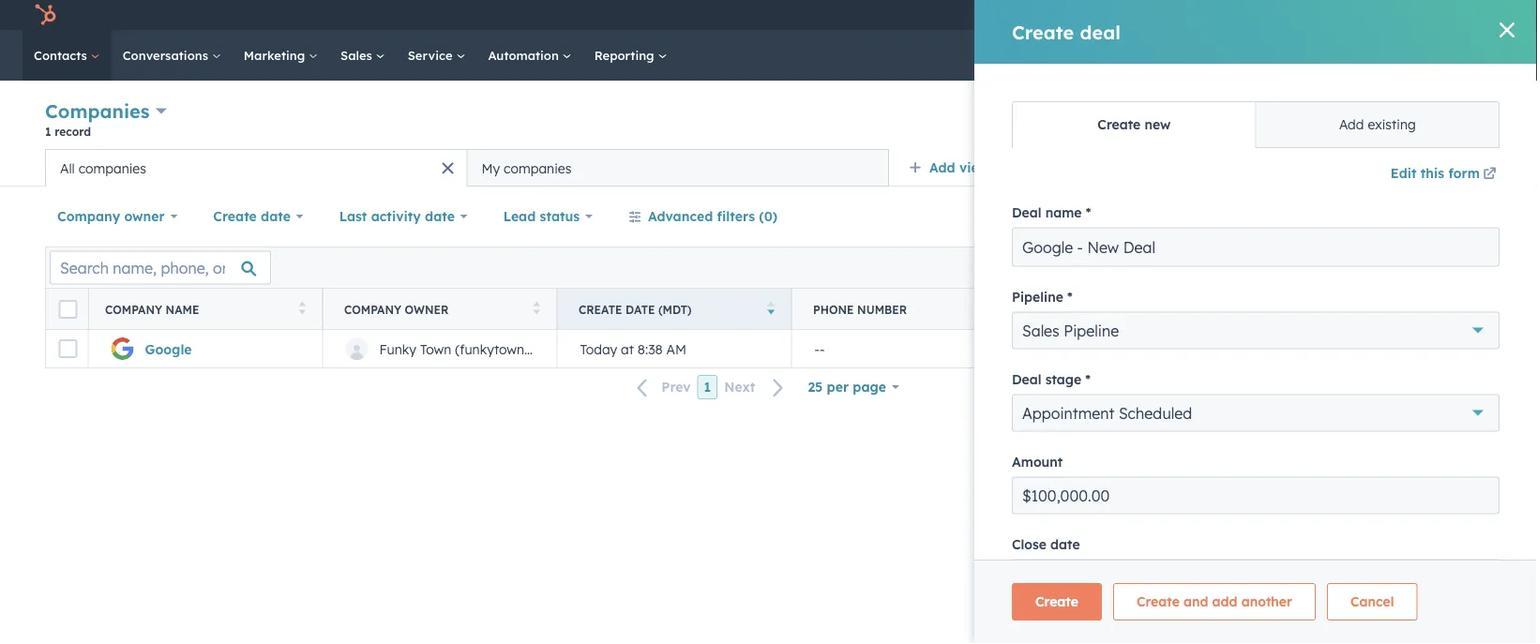 Task type: locate. For each thing, give the bounding box(es) containing it.
1 vertical spatial owner
[[405, 302, 449, 317]]

0 vertical spatial last
[[339, 208, 367, 225]]

create
[[1388, 113, 1423, 128], [213, 208, 257, 225], [579, 302, 622, 317]]

cancel button
[[1258, 583, 1348, 621]]

0 vertical spatial add
[[1492, 102, 1518, 119]]

1 horizontal spatial contacts
[[1194, 102, 1252, 119]]

the inside track the revenue opportunities associated with this record.
[[1208, 362, 1228, 379]]

0 vertical spatial owner
[[124, 208, 165, 225]]

1 inside button
[[704, 379, 711, 395]]

0 vertical spatial + add button
[[1481, 99, 1518, 122]]

1 horizontal spatial --
[[1049, 341, 1059, 357]]

1 vertical spatial + add button
[[1481, 319, 1518, 342]]

0 vertical spatial view
[[1172, 262, 1203, 278]]

(1)
[[1256, 102, 1273, 119]]

add
[[1492, 102, 1518, 119], [929, 159, 955, 176], [1492, 322, 1518, 338]]

0 horizontal spatial create
[[213, 208, 257, 225]]

press to sort. image up preview button
[[299, 301, 306, 315]]

+ right company on the top
[[1481, 102, 1488, 119]]

next button
[[718, 375, 796, 400]]

1 vertical spatial with
[[1421, 485, 1447, 502]]

0 horizontal spatial companies
[[78, 160, 146, 176]]

lead status button
[[491, 198, 605, 235]]

1 vertical spatial track
[[1172, 485, 1205, 502]]

date
[[626, 302, 655, 317], [1139, 302, 1168, 317]]

record
[[55, 124, 91, 138]]

all companies button
[[45, 149, 467, 187]]

press to sort. element for company
[[533, 301, 540, 317]]

press to sort. element for phone
[[1002, 301, 1009, 317]]

1 horizontal spatial (mdt)
[[1171, 302, 1204, 317]]

mountain
[[1283, 341, 1342, 357]]

press to sort. image for company owner
[[533, 301, 540, 315]]

with inside track the customer requests associated with this record.
[[1421, 485, 1447, 502]]

press to sort. image down "columns"
[[1471, 301, 1478, 315]]

menu item
[[1277, 0, 1320, 30]]

create date (mdt)
[[579, 302, 692, 317]]

date down all companies button
[[261, 208, 291, 225]]

owner
[[124, 208, 165, 225], [405, 302, 449, 317]]

last left activity
[[1048, 302, 1076, 317]]

0 vertical spatial the
[[1208, 362, 1228, 379]]

1 -- from the left
[[814, 341, 825, 357]]

with inside track the revenue opportunities associated with this record.
[[1442, 362, 1468, 379]]

associated down mountain view
[[1371, 362, 1438, 379]]

3 press to sort. image from the left
[[1471, 301, 1478, 315]]

Search name, phone, or domain search field
[[50, 251, 271, 285]]

(0)
[[759, 208, 778, 225]]

-
[[1229, 220, 1234, 236], [1234, 220, 1239, 236], [814, 341, 820, 357], [820, 341, 825, 357], [1049, 341, 1054, 357], [1054, 341, 1059, 357]]

1 vertical spatial google
[[145, 341, 192, 357]]

company owner down all companies
[[57, 208, 165, 225]]

+ down edit columns button at the right top of page
[[1481, 322, 1488, 338]]

opportunities
[[1284, 362, 1367, 379]]

companies banner
[[45, 96, 1492, 149]]

search button
[[1488, 39, 1520, 71]]

0 vertical spatial this
[[1471, 362, 1494, 379]]

google down "name"
[[145, 341, 192, 357]]

create down all companies button
[[213, 208, 257, 225]]

last
[[339, 208, 367, 225], [1048, 302, 1076, 317]]

0 vertical spatial +
[[1481, 102, 1488, 119]]

+ add button down edit columns button at the right top of page
[[1481, 319, 1518, 342]]

0 vertical spatial with
[[1442, 362, 1468, 379]]

1 left record
[[45, 124, 51, 138]]

0 vertical spatial + add
[[1481, 102, 1518, 119]]

0 horizontal spatial press to sort. image
[[299, 301, 306, 315]]

1 vertical spatial associated
[[1371, 362, 1438, 379]]

associated for opportunities
[[1371, 362, 1438, 379]]

1 horizontal spatial view
[[1345, 341, 1375, 357]]

(mdt)
[[658, 302, 692, 317], [1171, 302, 1204, 317]]

1 horizontal spatial create
[[579, 302, 622, 317]]

1 track from the top
[[1172, 362, 1205, 379]]

2 press to sort. image from the left
[[533, 301, 540, 315]]

1 right the prev
[[704, 379, 711, 395]]

edit
[[1407, 261, 1428, 275]]

import
[[1307, 113, 1345, 128]]

-- up 25
[[814, 341, 825, 357]]

upgrade
[[1172, 9, 1225, 24]]

1 the from the top
[[1208, 362, 1228, 379]]

companies inside all companies button
[[78, 160, 146, 176]]

date right activity on the left top
[[425, 208, 455, 225]]

funky button
[[1421, 0, 1513, 30]]

0 horizontal spatial --
[[814, 341, 825, 357]]

1
[[45, 124, 51, 138], [704, 379, 711, 395]]

1 vertical spatial add
[[929, 159, 955, 176]]

data quality button
[[1069, 102, 1187, 139]]

0 horizontal spatial company owner
[[57, 208, 165, 225]]

create left company on the top
[[1388, 113, 1423, 128]]

0 vertical spatial company owner
[[57, 208, 165, 225]]

1 horizontal spatial date
[[425, 208, 455, 225]]

date up today at 8:38 am
[[626, 302, 655, 317]]

8:38
[[638, 341, 663, 357]]

with for track the revenue opportunities associated with this record.
[[1442, 362, 1468, 379]]

1 horizontal spatial last
[[1048, 302, 1076, 317]]

google
[[1190, 20, 1257, 44], [145, 341, 192, 357]]

companies button
[[45, 98, 167, 125]]

0 horizontal spatial contacts
[[34, 47, 91, 63]]

0 horizontal spatial press to sort. image
[[1002, 301, 1009, 315]]

save button
[[1168, 583, 1246, 621]]

0 horizontal spatial (mdt)
[[658, 302, 692, 317]]

0 horizontal spatial 1
[[45, 124, 51, 138]]

+ add button right company on the top
[[1481, 99, 1518, 122]]

export button
[[1324, 256, 1384, 280]]

create up the today
[[579, 302, 622, 317]]

2 vertical spatial associated
[[1350, 485, 1417, 502]]

last left activity on the left top
[[339, 208, 367, 225]]

25
[[808, 379, 823, 395]]

save
[[1191, 594, 1223, 610]]

0 vertical spatial create
[[1388, 113, 1423, 128]]

1 horizontal spatial google
[[1190, 20, 1257, 44]]

companies right my
[[504, 160, 571, 176]]

view associated contacts
[[1172, 262, 1338, 278]]

with
[[1442, 362, 1468, 379], [1421, 485, 1447, 502]]

company
[[57, 208, 120, 225], [105, 302, 162, 317], [344, 302, 401, 317]]

create inside popup button
[[213, 208, 257, 225]]

0 vertical spatial track
[[1172, 362, 1205, 379]]

today
[[580, 341, 617, 357]]

calling icon image
[[1251, 7, 1268, 24]]

advanced
[[648, 208, 713, 225]]

track left the customer
[[1172, 485, 1205, 502]]

0 vertical spatial 1
[[45, 124, 51, 138]]

notifications image
[[1393, 8, 1409, 25]]

2 + add button from the top
[[1481, 319, 1518, 342]]

2 vertical spatial add
[[1492, 322, 1518, 338]]

-- inside -- "button"
[[814, 341, 825, 357]]

record.
[[1172, 385, 1214, 401], [1172, 508, 1214, 524]]

associated down phone: --
[[1207, 262, 1278, 278]]

owner up town
[[405, 302, 449, 317]]

Search HubSpot search field
[[1274, 39, 1503, 71]]

1 vertical spatial contacts
[[1194, 102, 1252, 119]]

1 vertical spatial record.
[[1172, 508, 1214, 524]]

1 date from the left
[[261, 208, 291, 225]]

company inside popup button
[[57, 208, 120, 225]]

associated inside track the customer requests associated with this record.
[[1350, 485, 1417, 502]]

last activity date
[[339, 208, 455, 225]]

1 press to sort. image from the left
[[1002, 301, 1009, 315]]

0 horizontal spatial last
[[339, 208, 367, 225]]

date inside last activity date popup button
[[425, 208, 455, 225]]

3 press to sort. element from the left
[[1002, 301, 1009, 317]]

sales link
[[329, 30, 396, 81]]

1 horizontal spatial company owner
[[344, 302, 449, 317]]

1 horizontal spatial 1
[[704, 379, 711, 395]]

(2/5)
[[993, 159, 1026, 176]]

prev button
[[626, 375, 697, 400]]

(mdt) down 'view associated contacts' link
[[1171, 302, 1204, 317]]

0 horizontal spatial date
[[626, 302, 655, 317]]

reporting
[[594, 47, 658, 63]]

track inside track the customer requests associated with this record.
[[1172, 485, 1205, 502]]

2 the from the top
[[1208, 485, 1228, 502]]

(mdt) up am
[[658, 302, 692, 317]]

calling icon button
[[1243, 3, 1275, 27]]

companies right all
[[78, 160, 146, 176]]

per
[[827, 379, 849, 395]]

record. inside track the revenue opportunities associated with this record.
[[1172, 385, 1214, 401]]

(funkytownclown1@gmail.com)
[[455, 341, 647, 357]]

contacts left (1) at the top right of the page
[[1194, 102, 1252, 119]]

0 vertical spatial contacts
[[34, 47, 91, 63]]

mountain view button
[[1260, 330, 1495, 368]]

press to sort. image for last activity date (mdt)
[[1236, 301, 1244, 315]]

+
[[1481, 102, 1488, 119], [1481, 322, 1488, 338]]

preview button
[[300, 349, 365, 373]]

1 vertical spatial view
[[1345, 341, 1375, 357]]

company owner up funky
[[344, 302, 449, 317]]

view down phone:
[[1172, 262, 1203, 278]]

contacts (1) button
[[1153, 85, 1473, 136]]

4 press to sort. element from the left
[[1236, 301, 1244, 317]]

press to sort. image for city
[[1471, 301, 1478, 315]]

press to sort. image
[[299, 301, 306, 315], [533, 301, 540, 315], [1471, 301, 1478, 315]]

1 vertical spatial the
[[1208, 485, 1228, 502]]

1 press to sort. image from the left
[[299, 301, 306, 315]]

2 record. from the top
[[1172, 508, 1214, 524]]

1 record. from the top
[[1172, 385, 1214, 401]]

record. inside track the customer requests associated with this record.
[[1172, 508, 1214, 524]]

2 vertical spatial create
[[579, 302, 622, 317]]

0 horizontal spatial date
[[261, 208, 291, 225]]

view up opportunities
[[1345, 341, 1375, 357]]

companies inside my companies button
[[504, 160, 571, 176]]

1 vertical spatial this
[[1451, 485, 1473, 502]]

funky
[[1453, 7, 1485, 23]]

press to sort. image
[[1002, 301, 1009, 315], [1236, 301, 1244, 315]]

with for track the customer requests associated with this record.
[[1421, 485, 1447, 502]]

contacts for contacts
[[34, 47, 91, 63]]

cancel
[[1281, 594, 1325, 610]]

0 horizontal spatial owner
[[124, 208, 165, 225]]

2 horizontal spatial create
[[1388, 113, 1423, 128]]

2 track from the top
[[1172, 485, 1205, 502]]

+ add right company on the top
[[1481, 102, 1518, 119]]

preview
[[312, 354, 353, 368]]

0 vertical spatial google
[[1190, 20, 1257, 44]]

view
[[1172, 262, 1203, 278], [1345, 341, 1375, 357]]

service link
[[396, 30, 477, 81]]

this for track the revenue opportunities associated with this record.
[[1471, 362, 1494, 379]]

press to sort. image up the (funkytownclown1@gmail.com)
[[533, 301, 540, 315]]

columns
[[1431, 261, 1475, 275]]

this inside track the revenue opportunities associated with this record.
[[1471, 362, 1494, 379]]

owner inside popup button
[[124, 208, 165, 225]]

1 horizontal spatial press to sort. image
[[533, 301, 540, 315]]

1 horizontal spatial date
[[1139, 302, 1168, 317]]

add view (2/5)
[[929, 159, 1026, 176]]

company down all companies
[[57, 208, 120, 225]]

1 vertical spatial create
[[213, 208, 257, 225]]

2 companies from the left
[[504, 160, 571, 176]]

contacts
[[34, 47, 91, 63], [1194, 102, 1252, 119]]

associated right requests
[[1350, 485, 1417, 502]]

1 companies from the left
[[78, 160, 146, 176]]

help image
[[1330, 8, 1347, 25]]

0 vertical spatial record.
[[1172, 385, 1214, 401]]

track for track the revenue opportunities associated with this record.
[[1172, 362, 1205, 379]]

service
[[408, 47, 456, 63]]

owner up search name, phone, or domain search field on the left top of page
[[124, 208, 165, 225]]

create inside button
[[1388, 113, 1423, 128]]

contacts down hubspot "link"
[[34, 47, 91, 63]]

1 horizontal spatial press to sort. image
[[1236, 301, 1244, 315]]

2 date from the left
[[425, 208, 455, 225]]

menu containing funky
[[1138, 0, 1515, 30]]

google right upgrade image
[[1190, 20, 1257, 44]]

press to sort. element for last
[[1236, 301, 1244, 317]]

1 horizontal spatial companies
[[504, 160, 571, 176]]

brian halligan (sample contact)
[[1184, 151, 1398, 167]]

this inside track the customer requests associated with this record.
[[1451, 485, 1473, 502]]

--
[[814, 341, 825, 357], [1049, 341, 1059, 357]]

1 inside companies banner
[[45, 124, 51, 138]]

2 press to sort. image from the left
[[1236, 301, 1244, 315]]

press to sort. element
[[299, 301, 306, 317], [533, 301, 540, 317], [1002, 301, 1009, 317], [1236, 301, 1244, 317], [1471, 301, 1478, 317]]

today at 8:38 am
[[580, 341, 686, 357]]

import button
[[1291, 106, 1361, 136]]

halligan
[[1223, 151, 1279, 167]]

date right activity
[[1139, 302, 1168, 317]]

last inside popup button
[[339, 208, 367, 225]]

1 vertical spatial last
[[1048, 302, 1076, 317]]

the left revenue on the bottom
[[1208, 362, 1228, 379]]

prev
[[661, 379, 691, 395]]

-- down last activity date (mdt) at the right top
[[1049, 341, 1059, 357]]

associated
[[1207, 262, 1278, 278], [1371, 362, 1438, 379], [1350, 485, 1417, 502]]

contacts inside dropdown button
[[1194, 102, 1252, 119]]

record. for track the customer requests associated with this record.
[[1172, 508, 1214, 524]]

all companies
[[60, 160, 146, 176]]

the left the customer
[[1208, 485, 1228, 502]]

record. for track the revenue opportunities associated with this record.
[[1172, 385, 1214, 401]]

1 vertical spatial 1
[[704, 379, 711, 395]]

create date
[[213, 208, 291, 225]]

the inside track the customer requests associated with this record.
[[1208, 485, 1228, 502]]

1 vertical spatial + add
[[1481, 322, 1518, 338]]

1 (mdt) from the left
[[658, 302, 692, 317]]

associated inside track the revenue opportunities associated with this record.
[[1371, 362, 1438, 379]]

company
[[1426, 113, 1476, 128]]

0 horizontal spatial google
[[145, 341, 192, 357]]

2 -- from the left
[[1049, 341, 1059, 357]]

2 horizontal spatial press to sort. image
[[1471, 301, 1478, 315]]

1 vertical spatial +
[[1481, 322, 1488, 338]]

marketing link
[[232, 30, 329, 81]]

funky town image
[[1432, 7, 1449, 23]]

track inside track the revenue opportunities associated with this record.
[[1172, 362, 1205, 379]]

status
[[540, 208, 580, 225]]

create for create date (mdt)
[[579, 302, 622, 317]]

create for create date
[[213, 208, 257, 225]]

track left revenue on the bottom
[[1172, 362, 1205, 379]]

menu
[[1138, 0, 1515, 30]]

town
[[420, 341, 451, 357]]

+ add down edit columns button at the right top of page
[[1481, 322, 1518, 338]]

2 press to sort. element from the left
[[533, 301, 540, 317]]

last for last activity date (mdt)
[[1048, 302, 1076, 317]]



Task type: describe. For each thing, give the bounding box(es) containing it.
-- button
[[791, 330, 1026, 368]]

settings link
[[1358, 5, 1381, 25]]

25 per page button
[[796, 369, 911, 406]]

company owner inside popup button
[[57, 208, 165, 225]]

hubspot image
[[34, 4, 56, 26]]

companies for all companies
[[78, 160, 146, 176]]

brian
[[1184, 151, 1219, 167]]

1 press to sort. element from the left
[[299, 301, 306, 317]]

2 + from the top
[[1481, 322, 1488, 338]]

view
[[959, 159, 989, 176]]

1 horizontal spatial owner
[[405, 302, 449, 317]]

page
[[853, 379, 886, 395]]

2 + add from the top
[[1481, 322, 1518, 338]]

track for track the customer requests associated with this record.
[[1172, 485, 1205, 502]]

upgrade image
[[1151, 8, 1168, 25]]

quality
[[1137, 112, 1186, 128]]

lead
[[503, 208, 536, 225]]

activity
[[1079, 302, 1135, 317]]

marketing
[[244, 47, 309, 63]]

sales
[[340, 47, 376, 63]]

phone: --
[[1184, 220, 1239, 236]]

contacts
[[1282, 262, 1338, 278]]

edit columns
[[1407, 261, 1475, 275]]

city
[[1282, 302, 1310, 317]]

25 per page
[[808, 379, 886, 395]]

5 press to sort. element from the left
[[1471, 301, 1478, 317]]

conversations
[[123, 47, 212, 63]]

funky town (funkytownclown1@gmail.com)
[[379, 341, 647, 357]]

all
[[60, 160, 75, 176]]

reporting link
[[583, 30, 678, 81]]

mountain view
[[1283, 341, 1375, 357]]

1 + add button from the top
[[1481, 99, 1518, 122]]

phone number
[[813, 302, 907, 317]]

the for revenue
[[1208, 362, 1228, 379]]

my
[[482, 160, 500, 176]]

next
[[724, 379, 755, 395]]

descending sort. press to sort ascending. image
[[768, 301, 775, 315]]

(sample
[[1283, 151, 1337, 167]]

this for track the customer requests associated with this record.
[[1451, 485, 1473, 502]]

funky town (funkytownclown1@gmail.com) button
[[323, 330, 647, 368]]

search image
[[1498, 49, 1511, 62]]

1 vertical spatial company owner
[[344, 302, 449, 317]]

create for create company
[[1388, 113, 1423, 128]]

lead status
[[503, 208, 580, 225]]

2 date from the left
[[1139, 302, 1168, 317]]

help button
[[1322, 0, 1354, 30]]

at
[[621, 341, 634, 357]]

data
[[1101, 112, 1133, 128]]

google link
[[145, 341, 192, 357]]

number
[[857, 302, 907, 317]]

filters
[[717, 208, 755, 225]]

close image
[[1500, 23, 1515, 38]]

revenue
[[1232, 362, 1280, 379]]

1 + add from the top
[[1481, 102, 1518, 119]]

1 for 1
[[704, 379, 711, 395]]

add view (2/5) button
[[897, 149, 1050, 187]]

1 button
[[697, 375, 718, 399]]

create company
[[1388, 113, 1476, 128]]

add inside popup button
[[929, 159, 955, 176]]

1 record
[[45, 124, 91, 138]]

contacts for contacts (1)
[[1194, 102, 1252, 119]]

automation
[[488, 47, 562, 63]]

companies for my companies
[[504, 160, 571, 176]]

advanced filters (0)
[[648, 208, 778, 225]]

last activity date (mdt)
[[1048, 302, 1204, 317]]

my companies
[[482, 160, 571, 176]]

activity
[[371, 208, 421, 225]]

1 date from the left
[[626, 302, 655, 317]]

date inside "create date" popup button
[[261, 208, 291, 225]]

contact)
[[1341, 151, 1398, 167]]

export
[[1336, 261, 1372, 275]]

data quality
[[1101, 112, 1186, 128]]

1 for 1 record
[[45, 124, 51, 138]]

actions button
[[1198, 106, 1280, 136]]

company up funky
[[344, 302, 401, 317]]

0 vertical spatial associated
[[1207, 262, 1278, 278]]

the for customer
[[1208, 485, 1228, 502]]

create company button
[[1372, 106, 1492, 136]]

my companies button
[[467, 149, 889, 187]]

descending sort. press to sort ascending. element
[[768, 301, 775, 317]]

view associated contacts link
[[1172, 259, 1338, 282]]

funky
[[379, 341, 416, 357]]

view inside button
[[1345, 341, 1375, 357]]

track the revenue opportunities associated with this record.
[[1172, 362, 1494, 401]]

customer
[[1232, 485, 1290, 502]]

last for last activity date
[[339, 208, 367, 225]]

advanced filters (0) button
[[616, 198, 790, 235]]

create date button
[[201, 198, 316, 235]]

contacts (1)
[[1194, 102, 1273, 119]]

phone:
[[1184, 220, 1225, 236]]

companies
[[45, 99, 150, 123]]

1 + from the top
[[1481, 102, 1488, 119]]

0 horizontal spatial view
[[1172, 262, 1203, 278]]

associated for requests
[[1350, 485, 1417, 502]]

company left "name"
[[105, 302, 162, 317]]

press to sort. image for phone number
[[1002, 301, 1009, 315]]

hubspot link
[[23, 4, 70, 26]]

notifications button
[[1385, 0, 1417, 30]]

name
[[166, 302, 199, 317]]

2 (mdt) from the left
[[1171, 302, 1204, 317]]

company name
[[105, 302, 199, 317]]

settings image
[[1361, 8, 1378, 25]]

actions
[[1214, 113, 1253, 128]]

pagination navigation
[[626, 375, 796, 400]]

brian halligan (sample contact) link
[[1184, 151, 1398, 167]]



Task type: vqa. For each thing, say whether or not it's contained in the screenshot.
Default values for email personalization's Default
no



